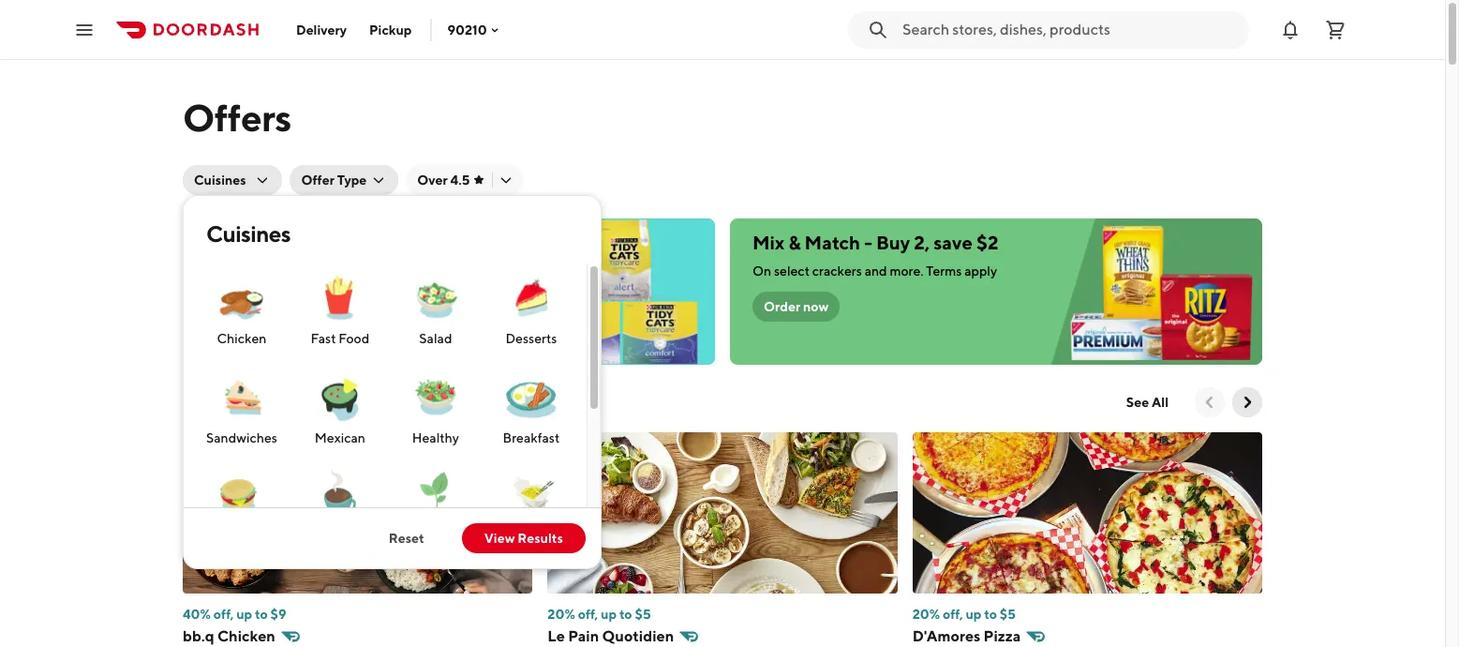 Task type: vqa. For each thing, say whether or not it's contained in the screenshot.
rightmost the -
yes



Task type: locate. For each thing, give the bounding box(es) containing it.
type
[[337, 173, 367, 188]]

0 vertical spatial order
[[764, 299, 801, 314]]

to up the "pizza"
[[985, 607, 998, 622]]

2 horizontal spatial off,
[[943, 607, 964, 622]]

off, up 'bb.q chicken'
[[214, 607, 234, 622]]

order now
[[764, 299, 829, 314]]

fast
[[311, 331, 336, 346]]

and
[[250, 254, 282, 276], [865, 263, 888, 278]]

to left $9 on the bottom left
[[255, 607, 268, 622]]

bb.q chicken
[[183, 627, 276, 645]]

off, up pain at left
[[578, 607, 598, 622]]

2 up from the left
[[601, 607, 617, 622]]

20% off, up to $5
[[548, 607, 651, 622], [913, 607, 1016, 622]]

and down 1,
[[250, 254, 282, 276]]

1 vertical spatial select
[[774, 263, 810, 278]]

breakfast
[[503, 430, 560, 445]]

0 vertical spatial terms
[[927, 263, 962, 278]]

0 horizontal spatial and
[[250, 254, 282, 276]]

1 horizontal spatial buy
[[877, 232, 911, 253]]

over 4.5 button
[[406, 165, 524, 195]]

off, up d'amores
[[943, 607, 964, 622]]

cuisines
[[194, 173, 246, 188], [206, 220, 291, 247]]

0 horizontal spatial 20%
[[548, 607, 576, 622]]

0 horizontal spatial up
[[236, 607, 252, 622]]

1 vertical spatial now
[[256, 322, 284, 337]]

and down 'mix & match - buy 2, save $2'
[[865, 263, 888, 278]]

select down &
[[774, 263, 810, 278]]

2 20% off, up to $5 from the left
[[913, 607, 1016, 622]]

-
[[865, 232, 873, 253], [236, 286, 242, 301]]

0 horizontal spatial $5
[[635, 607, 651, 622]]

up up le pain quotidien
[[601, 607, 617, 622]]

$1
[[302, 232, 321, 253]]

quotidien
[[602, 627, 674, 645]]

20% off, up to $5 up le pain quotidien
[[548, 607, 651, 622]]

- up on select crackers and more. terms apply
[[865, 232, 873, 253]]

0 horizontal spatial -
[[236, 286, 242, 301]]

1 vertical spatial chicken
[[217, 627, 276, 645]]

now down 11/20.
[[256, 322, 284, 337]]

1 20% off, up to $5 from the left
[[548, 607, 651, 622]]

0 horizontal spatial off,
[[214, 607, 234, 622]]

1 horizontal spatial to
[[620, 607, 633, 622]]

20% off, up to $5 up the d'amores pizza
[[913, 607, 1016, 622]]

cuisines up cats
[[206, 220, 291, 247]]

order left now
[[764, 299, 801, 314]]

1 $5 from the left
[[635, 607, 651, 622]]

previous button of carousel image
[[1201, 393, 1220, 412]]

salad
[[419, 331, 452, 346]]

order now
[[217, 322, 284, 337]]

buy left 2,
[[877, 232, 911, 253]]

0 horizontal spatial to
[[255, 607, 268, 622]]

terms down 2,
[[927, 263, 962, 278]]

0 horizontal spatial now
[[205, 286, 233, 301]]

0 horizontal spatial buy
[[205, 232, 239, 253]]

1 horizontal spatial 20%
[[913, 607, 941, 622]]

2 off, from the left
[[578, 607, 598, 622]]

chicken down 40% off, up to $9
[[217, 627, 276, 645]]

results
[[518, 531, 563, 546]]

offer
[[301, 173, 335, 188]]

order now button
[[753, 292, 840, 322]]

2 horizontal spatial to
[[985, 607, 998, 622]]

buy
[[205, 232, 239, 253], [877, 232, 911, 253]]

to for chicken
[[255, 607, 268, 622]]

1 chicken from the top
[[217, 331, 267, 346]]

save inside buy 1, save $1 on select tidy cats and more
[[259, 232, 298, 253]]

0 vertical spatial -
[[865, 232, 873, 253]]

order down 11/20.
[[217, 322, 253, 337]]

apply down $2
[[965, 263, 998, 278]]

4.5
[[451, 173, 470, 188]]

up
[[236, 607, 252, 622], [601, 607, 617, 622], [966, 607, 982, 622]]

2 save from the left
[[934, 232, 973, 253]]

Store search: begin typing to search for stores available on DoorDash text field
[[903, 19, 1239, 40]]

match
[[805, 232, 861, 253]]

select
[[351, 232, 403, 253], [774, 263, 810, 278]]

1 horizontal spatial save
[[934, 232, 973, 253]]

0 horizontal spatial order
[[217, 322, 253, 337]]

reset button
[[366, 523, 447, 553]]

off, for chicken
[[214, 607, 234, 622]]

1 20% from the left
[[548, 607, 576, 622]]

mix
[[753, 232, 785, 253]]

view
[[485, 531, 515, 546]]

offer type button
[[290, 165, 399, 195]]

2 20% from the left
[[913, 607, 941, 622]]

deals
[[287, 389, 344, 415]]

1 horizontal spatial 20% off, up to $5
[[913, 607, 1016, 622]]

0 vertical spatial cuisines
[[194, 173, 246, 188]]

- left 11/20.
[[236, 286, 242, 301]]

1 to from the left
[[255, 607, 268, 622]]

terms down more
[[283, 286, 318, 301]]

90210 button
[[448, 22, 502, 37]]

2 horizontal spatial up
[[966, 607, 982, 622]]

$5 up quotidien
[[635, 607, 651, 622]]

apply down more
[[321, 286, 354, 301]]

1 horizontal spatial and
[[865, 263, 888, 278]]

off,
[[214, 607, 234, 622], [578, 607, 598, 622], [943, 607, 964, 622]]

view results
[[485, 531, 563, 546]]

save
[[259, 232, 298, 253], [934, 232, 973, 253]]

$5 up the "pizza"
[[1000, 607, 1016, 622]]

1 buy from the left
[[205, 232, 239, 253]]

now
[[205, 286, 233, 301], [256, 322, 284, 337]]

1 vertical spatial terms
[[283, 286, 318, 301]]

1,
[[243, 232, 256, 253]]

$5
[[635, 607, 651, 622], [1000, 607, 1016, 622]]

2 $5 from the left
[[1000, 607, 1016, 622]]

up up the d'amores pizza
[[966, 607, 982, 622]]

0 horizontal spatial save
[[259, 232, 298, 253]]

on
[[325, 232, 347, 253]]

pizza
[[984, 627, 1022, 645]]

1 horizontal spatial order
[[764, 299, 801, 314]]

&
[[789, 232, 801, 253]]

1 off, from the left
[[214, 607, 234, 622]]

0 vertical spatial select
[[351, 232, 403, 253]]

see all link
[[1116, 387, 1181, 417]]

offers
[[183, 96, 292, 140]]

more.
[[890, 263, 924, 278]]

to up quotidien
[[620, 607, 633, 622]]

0 vertical spatial now
[[205, 286, 233, 301]]

20% off, up to $5 for pain
[[548, 607, 651, 622]]

20%
[[548, 607, 576, 622], [913, 607, 941, 622]]

order
[[764, 299, 801, 314], [217, 322, 253, 337]]

now down cats
[[205, 286, 233, 301]]

your best deals link
[[183, 387, 344, 417]]

1 vertical spatial apply
[[321, 286, 354, 301]]

save right 1,
[[259, 232, 298, 253]]

0 horizontal spatial select
[[351, 232, 403, 253]]

chicken
[[217, 331, 267, 346], [217, 627, 276, 645]]

select inside buy 1, save $1 on select tidy cats and more
[[351, 232, 403, 253]]

your
[[183, 389, 231, 415]]

up up 'bb.q chicken'
[[236, 607, 252, 622]]

0 horizontal spatial 20% off, up to $5
[[548, 607, 651, 622]]

buy up cats
[[205, 232, 239, 253]]

20% up d'amores
[[913, 607, 941, 622]]

20% up le
[[548, 607, 576, 622]]

terms
[[927, 263, 962, 278], [283, 286, 318, 301]]

cuisines down offers
[[194, 173, 246, 188]]

see all
[[1127, 395, 1169, 410]]

1 horizontal spatial $5
[[1000, 607, 1016, 622]]

1 horizontal spatial apply
[[965, 263, 998, 278]]

3 to from the left
[[985, 607, 998, 622]]

now - 11/20. terms apply
[[205, 286, 354, 301]]

40% off, up to $9
[[183, 607, 287, 622]]

save right 2,
[[934, 232, 973, 253]]

apply
[[965, 263, 998, 278], [321, 286, 354, 301]]

select right on
[[351, 232, 403, 253]]

2 to from the left
[[620, 607, 633, 622]]

d'amores pizza
[[913, 627, 1022, 645]]

chicken down 11/20.
[[217, 331, 267, 346]]

to
[[255, 607, 268, 622], [620, 607, 633, 622], [985, 607, 998, 622]]

3 off, from the left
[[943, 607, 964, 622]]

crackers
[[813, 263, 863, 278]]

1 horizontal spatial off,
[[578, 607, 598, 622]]

1 horizontal spatial now
[[256, 322, 284, 337]]

see
[[1127, 395, 1150, 410]]

1 horizontal spatial up
[[601, 607, 617, 622]]

off, for pizza
[[943, 607, 964, 622]]

3 up from the left
[[966, 607, 982, 622]]

0 vertical spatial chicken
[[217, 331, 267, 346]]

1 up from the left
[[236, 607, 252, 622]]

1 save from the left
[[259, 232, 298, 253]]

1 vertical spatial order
[[217, 322, 253, 337]]

up for chicken
[[236, 607, 252, 622]]



Task type: describe. For each thing, give the bounding box(es) containing it.
mix & match - buy 2, save $2
[[753, 232, 999, 253]]

1 horizontal spatial terms
[[927, 263, 962, 278]]

pickup button
[[358, 15, 423, 45]]

0 horizontal spatial apply
[[321, 286, 354, 301]]

40%
[[183, 607, 211, 622]]

pain
[[568, 627, 599, 645]]

and inside buy 1, save $1 on select tidy cats and more
[[250, 254, 282, 276]]

open menu image
[[73, 18, 96, 41]]

to for pizza
[[985, 607, 998, 622]]

healthy
[[412, 430, 459, 445]]

on
[[753, 263, 772, 278]]

desserts
[[506, 331, 557, 346]]

view results button
[[462, 523, 586, 553]]

tidy
[[407, 232, 445, 253]]

buy inside buy 1, save $1 on select tidy cats and more
[[205, 232, 239, 253]]

reset
[[389, 531, 425, 546]]

d'amores
[[913, 627, 981, 645]]

cuisines inside button
[[194, 173, 246, 188]]

pickup
[[369, 22, 412, 37]]

buy 1, save $1 on select tidy cats and more
[[205, 232, 445, 276]]

1 vertical spatial cuisines
[[206, 220, 291, 247]]

le pain quotidien
[[548, 627, 674, 645]]

delivery button
[[285, 15, 358, 45]]

11/20.
[[244, 286, 280, 301]]

notification bell image
[[1280, 18, 1302, 41]]

more
[[286, 254, 331, 276]]

mexican
[[315, 430, 366, 445]]

now inside button
[[256, 322, 284, 337]]

0 vertical spatial apply
[[965, 263, 998, 278]]

sandwiches
[[206, 430, 277, 445]]

now
[[804, 299, 829, 314]]

le
[[548, 627, 565, 645]]

to for pain
[[620, 607, 633, 622]]

2,
[[915, 232, 930, 253]]

fast food
[[311, 331, 370, 346]]

$5 for d'amores pizza
[[1000, 607, 1016, 622]]

$9
[[271, 607, 287, 622]]

offer type
[[301, 173, 367, 188]]

20% for d'amores
[[913, 607, 941, 622]]

bb.q
[[183, 627, 214, 645]]

1 horizontal spatial select
[[774, 263, 810, 278]]

2 chicken from the top
[[217, 627, 276, 645]]

0 items, open order cart image
[[1325, 18, 1347, 41]]

over
[[418, 173, 448, 188]]

20% for le
[[548, 607, 576, 622]]

order for buy 1, save $1 on select tidy cats and more
[[217, 322, 253, 337]]

best
[[235, 389, 282, 415]]

on select crackers and more. terms apply
[[753, 263, 998, 278]]

0 horizontal spatial terms
[[283, 286, 318, 301]]

1 horizontal spatial -
[[865, 232, 873, 253]]

delivery
[[296, 22, 347, 37]]

90210
[[448, 22, 487, 37]]

order for mix & match - buy 2, save $2
[[764, 299, 801, 314]]

cuisines button
[[183, 165, 283, 195]]

your best deals
[[183, 389, 344, 415]]

up for pain
[[601, 607, 617, 622]]

next button of carousel image
[[1239, 393, 1257, 412]]

cats
[[205, 254, 246, 276]]

all
[[1152, 395, 1169, 410]]

1 vertical spatial -
[[236, 286, 242, 301]]

2 buy from the left
[[877, 232, 911, 253]]

order now button
[[205, 314, 296, 344]]

$2
[[977, 232, 999, 253]]

over 4.5
[[418, 173, 470, 188]]

$5 for le pain quotidien
[[635, 607, 651, 622]]

20% off, up to $5 for pizza
[[913, 607, 1016, 622]]

food
[[339, 331, 370, 346]]

up for pizza
[[966, 607, 982, 622]]

off, for pain
[[578, 607, 598, 622]]



